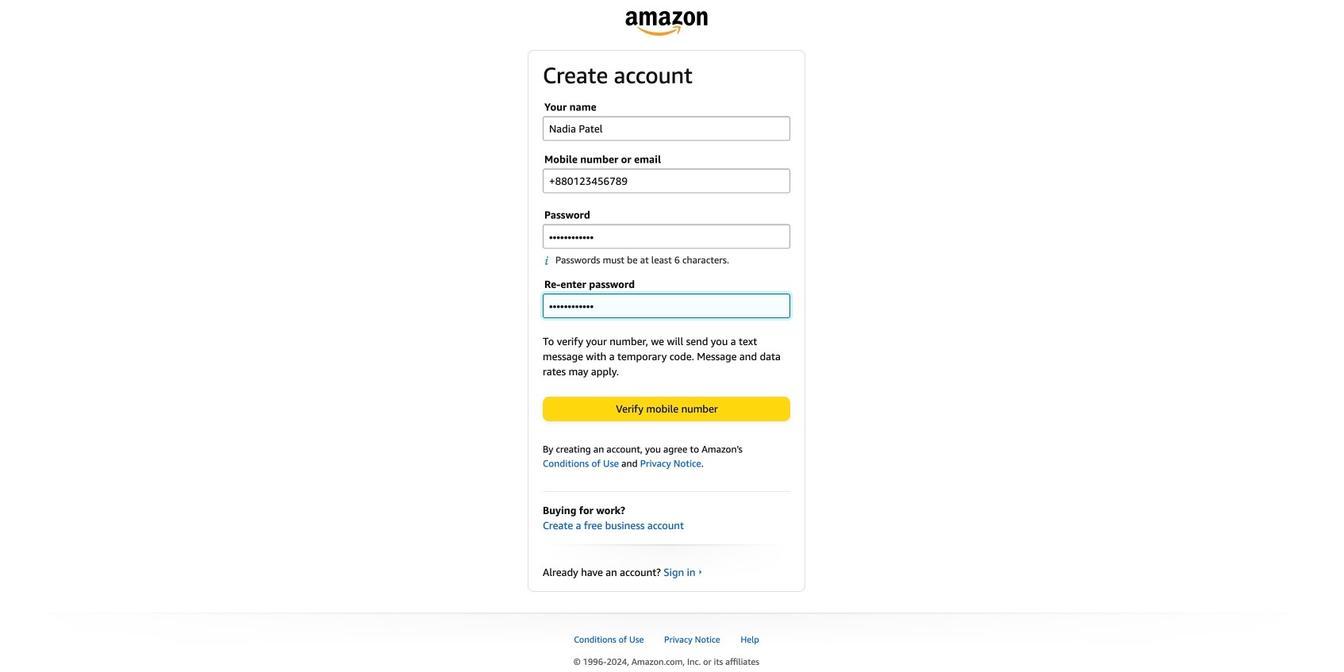 Task type: describe. For each thing, give the bounding box(es) containing it.
alert image
[[544, 255, 556, 266]]

amazon image
[[626, 11, 708, 36]]

At least 6 characters password field
[[543, 224, 790, 249]]



Task type: vqa. For each thing, say whether or not it's contained in the screenshot.
alert Icon
yes



Task type: locate. For each thing, give the bounding box(es) containing it.
None password field
[[543, 293, 790, 318]]

First and last name text field
[[543, 116, 790, 141]]

None email field
[[543, 169, 790, 193]]

None submit
[[544, 397, 790, 420]]



